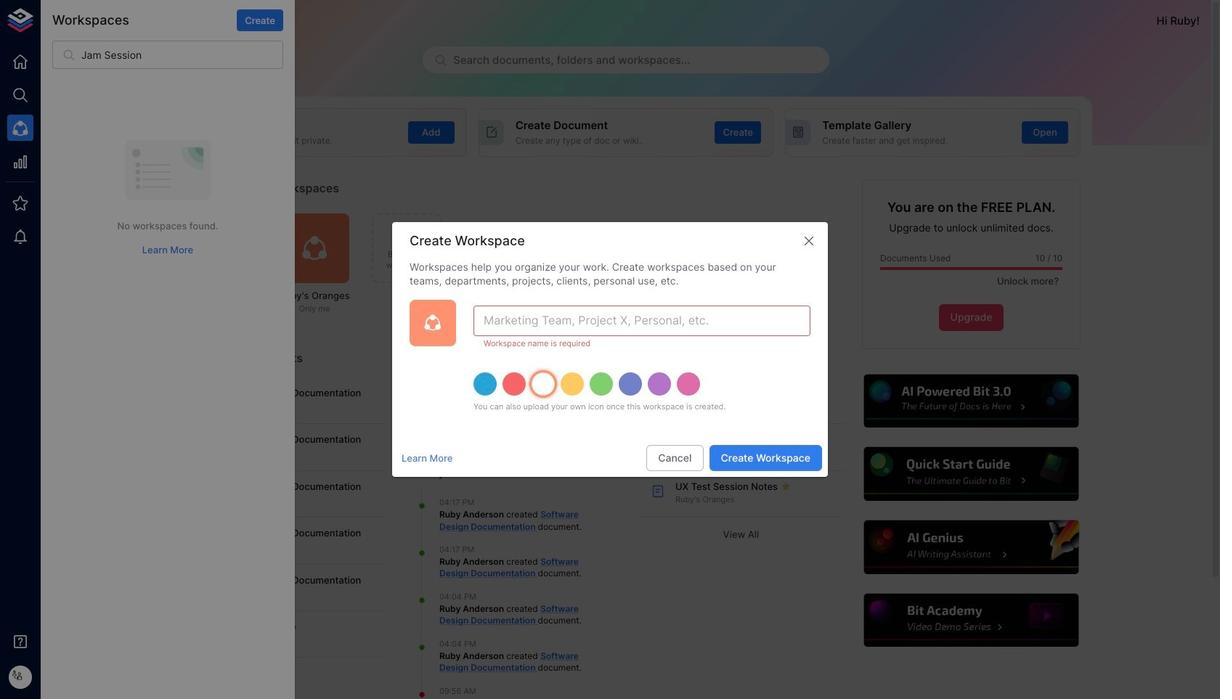 Task type: describe. For each thing, give the bounding box(es) containing it.
Marketing Team, Project X, Personal, etc. text field
[[474, 306, 811, 336]]

2 help image from the top
[[862, 446, 1081, 503]]

3 help image from the top
[[862, 519, 1081, 577]]

Search Workspaces... text field
[[81, 41, 283, 69]]

4 help image from the top
[[862, 592, 1081, 650]]



Task type: vqa. For each thing, say whether or not it's contained in the screenshot.
4th HELP image from the bottom of the page
yes



Task type: locate. For each thing, give the bounding box(es) containing it.
help image
[[862, 372, 1081, 430], [862, 446, 1081, 503], [862, 519, 1081, 577], [862, 592, 1081, 650]]

1 help image from the top
[[862, 372, 1081, 430]]

dialog
[[392, 222, 828, 477]]



